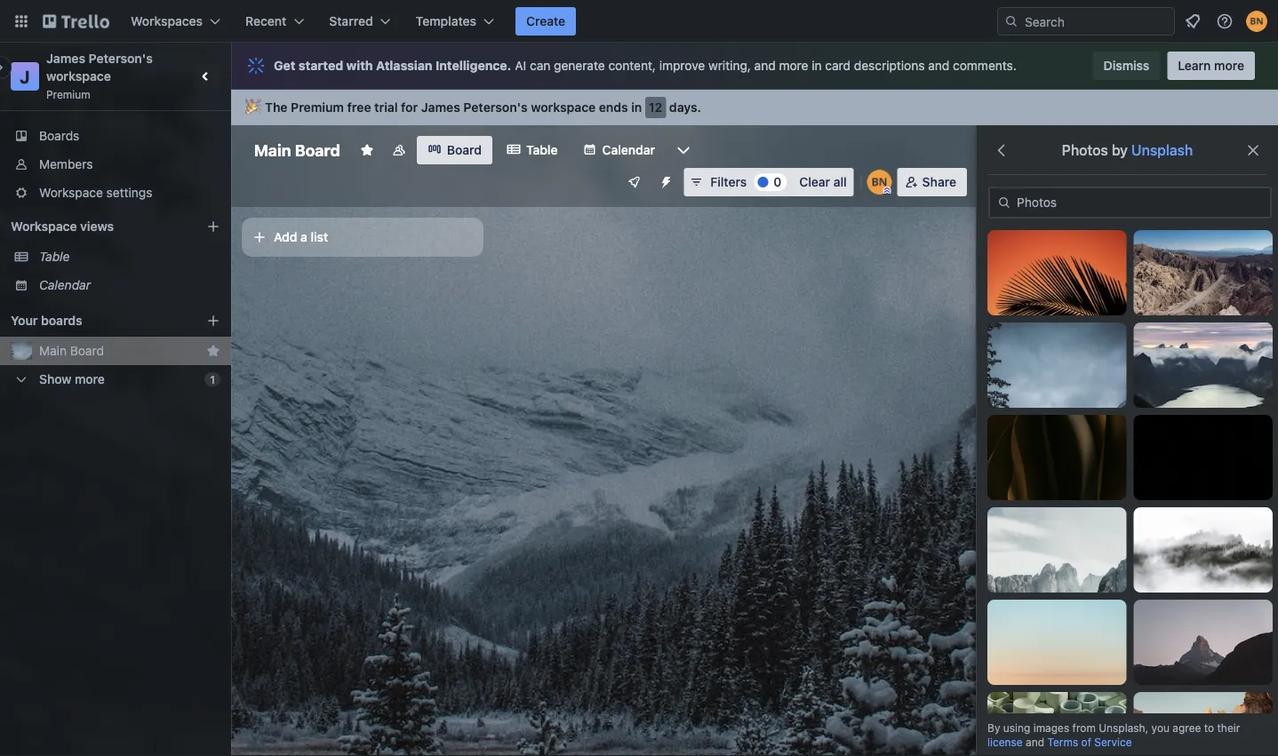 Task type: describe. For each thing, give the bounding box(es) containing it.
Photos text field
[[989, 187, 1272, 219]]

terms
[[1048, 736, 1078, 749]]

atlassian
[[376, 58, 432, 73]]

show
[[39, 372, 71, 387]]

1 horizontal spatial workspace
[[531, 100, 596, 115]]

your boards with 2 items element
[[11, 310, 180, 332]]

james peterson's workspace premium
[[46, 51, 156, 100]]

create
[[526, 14, 566, 28]]

confetti image
[[245, 100, 258, 115]]

trial
[[374, 100, 398, 115]]

the
[[265, 100, 288, 115]]

more for learn more
[[1214, 58, 1245, 73]]

boards
[[39, 128, 79, 143]]

intelligence.
[[436, 58, 512, 73]]

share button
[[898, 168, 967, 196]]

main board inside "link"
[[39, 344, 104, 358]]

ends
[[599, 100, 628, 115]]

this member is an admin of this board. image
[[883, 187, 891, 195]]

images
[[1034, 722, 1070, 734]]

unsplash link
[[1132, 142, 1193, 159]]

learn
[[1178, 58, 1211, 73]]

1
[[210, 373, 215, 386]]

descriptions
[[854, 58, 925, 73]]

1 vertical spatial table
[[39, 249, 70, 264]]

and inside 'by using images from unsplash, you agree to their license and terms of service'
[[1026, 736, 1045, 749]]

j
[[20, 66, 30, 87]]

list
[[311, 230, 328, 244]]

open information menu image
[[1216, 12, 1234, 30]]

0 horizontal spatial calendar
[[39, 278, 91, 292]]

board link
[[417, 136, 492, 164]]

started
[[299, 58, 343, 73]]

primary element
[[0, 0, 1278, 43]]

banner containing 🎉
[[231, 90, 1278, 125]]

12
[[649, 100, 663, 115]]

0 vertical spatial calendar
[[602, 143, 655, 157]]

star or unstar board image
[[360, 143, 374, 157]]

photos by unsplash
[[1062, 142, 1193, 159]]

0
[[774, 175, 782, 189]]

photos
[[1062, 142, 1108, 159]]

atlassian intelligence logo image
[[245, 55, 267, 76]]

starred button
[[319, 7, 402, 36]]

1 horizontal spatial premium
[[291, 100, 344, 115]]

0 notifications image
[[1182, 11, 1204, 32]]

dismiss button
[[1093, 52, 1160, 80]]

with
[[346, 58, 373, 73]]

all
[[834, 175, 847, 189]]

0 horizontal spatial in
[[631, 100, 642, 115]]

your
[[11, 313, 38, 328]]

workspace visible image
[[392, 143, 406, 157]]

ai
[[515, 58, 527, 73]]

dismiss
[[1104, 58, 1150, 73]]

j link
[[11, 62, 39, 91]]

members link
[[0, 150, 231, 179]]

workspace for workspace settings
[[39, 185, 103, 200]]

back to home image
[[43, 7, 109, 36]]

learn more link
[[1167, 52, 1255, 80]]

main inside "link"
[[39, 344, 67, 358]]

board inside text box
[[295, 140, 340, 160]]

show more
[[39, 372, 105, 387]]

ben nelson (bennelson96) image
[[1246, 11, 1268, 32]]

add a list button
[[242, 218, 484, 257]]

james inside james peterson's workspace premium
[[46, 51, 85, 66]]

you
[[1152, 722, 1170, 734]]

workspace navigation collapse icon image
[[194, 64, 219, 89]]

card
[[825, 58, 851, 73]]

unsplash,
[[1099, 722, 1149, 734]]

Board name text field
[[245, 136, 349, 164]]

0 vertical spatial table link
[[496, 136, 568, 164]]

filters
[[711, 175, 747, 189]]

for
[[401, 100, 418, 115]]

create button
[[516, 7, 576, 36]]

ai can generate content, improve writing, and more in card descriptions and comments.
[[515, 58, 1017, 73]]

content,
[[608, 58, 656, 73]]

peterson's inside james peterson's workspace premium
[[89, 51, 153, 66]]

license link
[[988, 736, 1023, 749]]

by using images from unsplash, you agree to their license and terms of service
[[988, 722, 1240, 749]]

templates
[[416, 14, 477, 28]]

🎉 the premium free trial for james peterson's workspace ends in 12 days.
[[245, 100, 702, 115]]

free
[[347, 100, 371, 115]]

starred
[[329, 14, 373, 28]]

terms of service link
[[1048, 736, 1132, 749]]

improve
[[659, 58, 705, 73]]



Task type: locate. For each thing, give the bounding box(es) containing it.
workspace views
[[11, 219, 114, 234]]

of
[[1081, 736, 1092, 749]]

more inside learn more link
[[1214, 58, 1245, 73]]

1 vertical spatial calendar link
[[39, 276, 220, 294]]

peterson's down back to home image
[[89, 51, 153, 66]]

1 horizontal spatial table link
[[496, 136, 568, 164]]

1 horizontal spatial board
[[295, 140, 340, 160]]

in left card
[[812, 58, 822, 73]]

table down 🎉 the premium free trial for james peterson's workspace ends in 12 days.
[[526, 143, 558, 157]]

0 horizontal spatial calendar link
[[39, 276, 220, 294]]

board inside "link"
[[70, 344, 104, 358]]

workspace down generate
[[531, 100, 596, 115]]

1 vertical spatial peterson's
[[464, 100, 528, 115]]

and left comments.
[[928, 58, 950, 73]]

1 horizontal spatial calendar
[[602, 143, 655, 157]]

0 vertical spatial peterson's
[[89, 51, 153, 66]]

main board inside text box
[[254, 140, 340, 160]]

premium
[[46, 88, 90, 100], [291, 100, 344, 115]]

1 vertical spatial main
[[39, 344, 67, 358]]

james down back to home image
[[46, 51, 85, 66]]

calendar link
[[572, 136, 666, 164], [39, 276, 220, 294]]

2 horizontal spatial board
[[447, 143, 482, 157]]

main down the
[[254, 140, 291, 160]]

0 vertical spatial main
[[254, 140, 291, 160]]

more right show
[[75, 372, 105, 387]]

james
[[46, 51, 85, 66], [421, 100, 460, 115]]

customize views image
[[675, 141, 692, 159]]

boards
[[41, 313, 82, 328]]

1 horizontal spatial table
[[526, 143, 558, 157]]

0 vertical spatial workspace
[[46, 69, 111, 84]]

main inside text box
[[254, 140, 291, 160]]

main board down the
[[254, 140, 340, 160]]

0 horizontal spatial premium
[[46, 88, 90, 100]]

members
[[39, 157, 93, 172]]

table down workspace views
[[39, 249, 70, 264]]

automation image
[[652, 168, 677, 193]]

table link down 🎉 the premium free trial for james peterson's workspace ends in 12 days.
[[496, 136, 568, 164]]

0 horizontal spatial table
[[39, 249, 70, 264]]

0 vertical spatial table
[[526, 143, 558, 157]]

recent button
[[235, 7, 315, 36]]

workspace right j "link"
[[46, 69, 111, 84]]

days.
[[669, 100, 702, 115]]

a
[[301, 230, 307, 244]]

premium down james peterson's workspace link
[[46, 88, 90, 100]]

james right for
[[421, 100, 460, 115]]

to
[[1204, 722, 1214, 734]]

1 vertical spatial workspace
[[531, 100, 596, 115]]

workspace down members
[[39, 185, 103, 200]]

Search field
[[1019, 8, 1174, 35]]

1 vertical spatial main board
[[39, 344, 104, 358]]

workspaces
[[131, 14, 203, 28]]

main board up show more
[[39, 344, 104, 358]]

0 vertical spatial main board
[[254, 140, 340, 160]]

workspace
[[46, 69, 111, 84], [531, 100, 596, 115]]

0 horizontal spatial and
[[754, 58, 776, 73]]

writing,
[[709, 58, 751, 73]]

add a list
[[274, 230, 328, 244]]

table
[[526, 143, 558, 157], [39, 249, 70, 264]]

your boards
[[11, 313, 82, 328]]

from
[[1073, 722, 1096, 734]]

0 vertical spatial in
[[812, 58, 822, 73]]

learn more
[[1178, 58, 1245, 73]]

power ups image
[[627, 175, 641, 189]]

starred icon image
[[206, 344, 220, 358]]

table link down views in the left of the page
[[39, 248, 220, 266]]

main
[[254, 140, 291, 160], [39, 344, 67, 358]]

add
[[274, 230, 297, 244]]

can
[[530, 58, 551, 73]]

workspace for workspace views
[[11, 219, 77, 234]]

calendar
[[602, 143, 655, 157], [39, 278, 91, 292]]

unsplash
[[1132, 142, 1193, 159]]

1 horizontal spatial main board
[[254, 140, 340, 160]]

comments.
[[953, 58, 1017, 73]]

ben nelson (bennelson96) image
[[867, 170, 892, 195]]

create a view image
[[206, 220, 220, 234]]

main up show
[[39, 344, 67, 358]]

1 vertical spatial in
[[631, 100, 642, 115]]

calendar up boards
[[39, 278, 91, 292]]

more left card
[[779, 58, 809, 73]]

0 horizontal spatial main
[[39, 344, 67, 358]]

calendar link up your boards with 2 items element
[[39, 276, 220, 294]]

workspace inside james peterson's workspace premium
[[46, 69, 111, 84]]

and right writing,
[[754, 58, 776, 73]]

1 vertical spatial calendar
[[39, 278, 91, 292]]

board
[[295, 140, 340, 160], [447, 143, 482, 157], [70, 344, 104, 358]]

banner
[[231, 90, 1278, 125]]

board down 🎉 the premium free trial for james peterson's workspace ends in 12 days.
[[447, 143, 482, 157]]

premium inside james peterson's workspace premium
[[46, 88, 90, 100]]

peterson's down intelligence.
[[464, 100, 528, 115]]

1 horizontal spatial more
[[779, 58, 809, 73]]

service
[[1095, 736, 1132, 749]]

workspace settings
[[39, 185, 152, 200]]

more right learn
[[1214, 58, 1245, 73]]

🎉
[[245, 100, 258, 115]]

main board link
[[39, 342, 199, 360]]

1 vertical spatial workspace
[[11, 219, 77, 234]]

get
[[274, 58, 295, 73]]

recent
[[245, 14, 287, 28]]

1 horizontal spatial and
[[928, 58, 950, 73]]

add board image
[[206, 314, 220, 328]]

1 vertical spatial table link
[[39, 248, 220, 266]]

0 horizontal spatial james
[[46, 51, 85, 66]]

and
[[754, 58, 776, 73], [928, 58, 950, 73], [1026, 736, 1045, 749]]

workspace left views in the left of the page
[[11, 219, 77, 234]]

search image
[[1005, 14, 1019, 28]]

views
[[80, 219, 114, 234]]

workspaces button
[[120, 7, 231, 36]]

board left star or unstar board image
[[295, 140, 340, 160]]

1 vertical spatial james
[[421, 100, 460, 115]]

workspace
[[39, 185, 103, 200], [11, 219, 77, 234]]

boards link
[[0, 122, 231, 150]]

0 vertical spatial james
[[46, 51, 85, 66]]

workspace settings link
[[0, 179, 231, 207]]

by
[[988, 722, 1000, 734]]

board down your boards with 2 items element
[[70, 344, 104, 358]]

0 vertical spatial workspace
[[39, 185, 103, 200]]

in left '12'
[[631, 100, 642, 115]]

1 horizontal spatial peterson's
[[464, 100, 528, 115]]

using
[[1003, 722, 1031, 734]]

1 horizontal spatial in
[[812, 58, 822, 73]]

get started with atlassian intelligence.
[[274, 58, 512, 73]]

0 horizontal spatial table link
[[39, 248, 220, 266]]

agree
[[1173, 722, 1201, 734]]

their
[[1217, 722, 1240, 734]]

clear all button
[[792, 168, 854, 196]]

license
[[988, 736, 1023, 749]]

1 horizontal spatial main
[[254, 140, 291, 160]]

generate
[[554, 58, 605, 73]]

templates button
[[405, 7, 505, 36]]

0 horizontal spatial main board
[[39, 344, 104, 358]]

0 horizontal spatial workspace
[[46, 69, 111, 84]]

more for show more
[[75, 372, 105, 387]]

premium right the
[[291, 100, 344, 115]]

share
[[922, 175, 957, 189]]

0 horizontal spatial more
[[75, 372, 105, 387]]

0 horizontal spatial peterson's
[[89, 51, 153, 66]]

settings
[[106, 185, 152, 200]]

clear all
[[799, 175, 847, 189]]

2 horizontal spatial more
[[1214, 58, 1245, 73]]

1 horizontal spatial james
[[421, 100, 460, 115]]

calendar up power ups "image"
[[602, 143, 655, 157]]

1 horizontal spatial calendar link
[[572, 136, 666, 164]]

2 horizontal spatial and
[[1026, 736, 1045, 749]]

0 horizontal spatial board
[[70, 344, 104, 358]]

calendar link up power ups "image"
[[572, 136, 666, 164]]

sm image
[[996, 194, 1013, 212]]

peterson's inside banner
[[464, 100, 528, 115]]

more
[[779, 58, 809, 73], [1214, 58, 1245, 73], [75, 372, 105, 387]]

peterson's
[[89, 51, 153, 66], [464, 100, 528, 115]]

clear
[[799, 175, 830, 189]]

in
[[812, 58, 822, 73], [631, 100, 642, 115]]

table link
[[496, 136, 568, 164], [39, 248, 220, 266]]

and down images
[[1026, 736, 1045, 749]]

0 vertical spatial calendar link
[[572, 136, 666, 164]]

james peterson's workspace link
[[46, 51, 156, 84]]

by
[[1112, 142, 1128, 159]]



Task type: vqa. For each thing, say whether or not it's contained in the screenshot.
Email IMAGE
no



